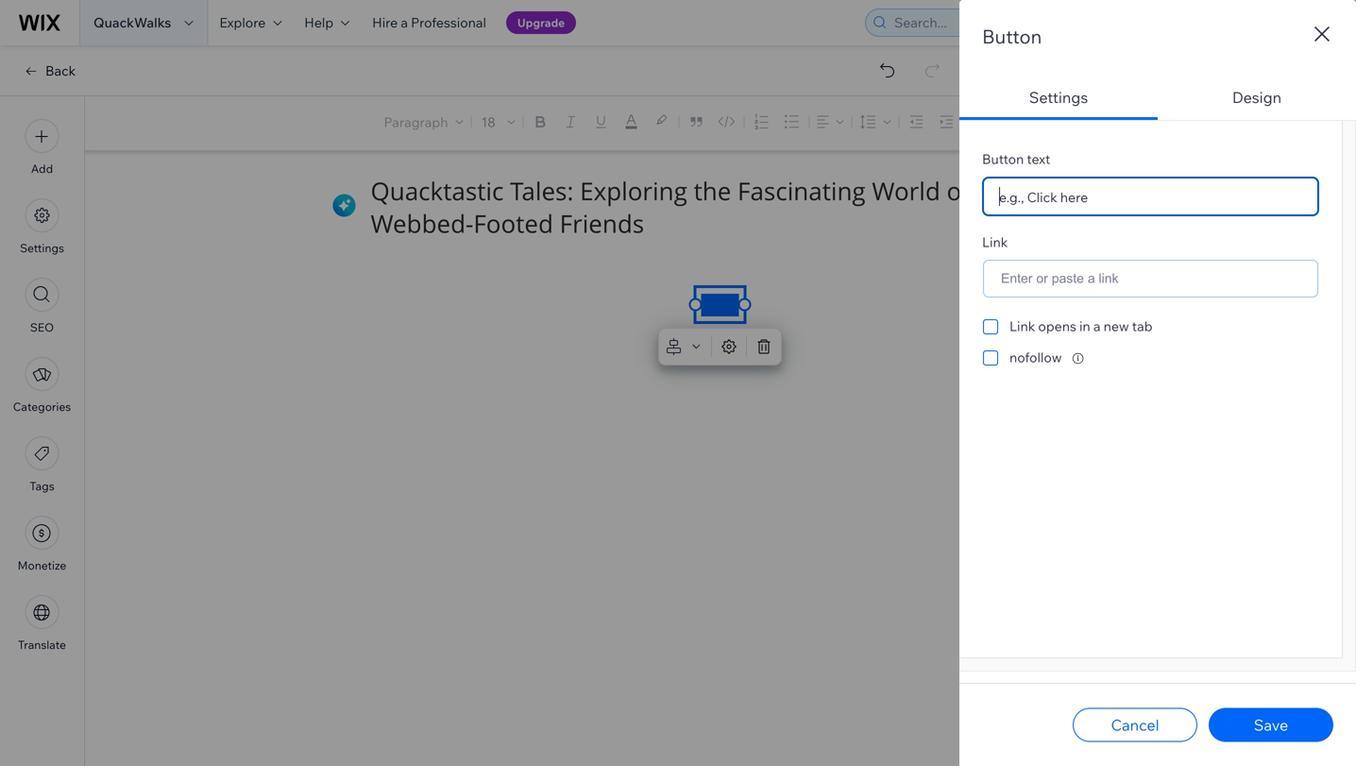 Task type: describe. For each thing, give the bounding box(es) containing it.
explore
[[219, 14, 266, 31]]

hire
[[372, 14, 398, 31]]

settings inside tab list
[[1030, 88, 1089, 107]]

form inside settings tab panel
[[983, 260, 1319, 385]]

0 horizontal spatial settings
[[20, 241, 64, 255]]

save
[[1254, 716, 1289, 735]]

Add a Catchy Title text field
[[371, 175, 1057, 240]]

cancel button
[[1073, 708, 1198, 742]]

button for button text
[[983, 151, 1024, 167]]

help button
[[293, 0, 361, 45]]

seo
[[30, 320, 54, 334]]

Search... field
[[889, 9, 1097, 36]]

nofollow
[[1010, 349, 1062, 366]]

translate button
[[18, 595, 66, 652]]

text
[[1027, 151, 1051, 167]]

back
[[45, 62, 76, 79]]

new
[[1104, 318, 1130, 334]]

tab
[[1133, 318, 1153, 334]]

translate
[[18, 638, 66, 652]]

menu containing add
[[0, 108, 84, 663]]

upgrade
[[518, 16, 565, 30]]

seo button
[[25, 278, 59, 334]]

link for link
[[983, 234, 1008, 250]]

tags
[[30, 479, 54, 493]]

1 horizontal spatial settings button
[[960, 73, 1158, 120]]

help
[[304, 14, 334, 31]]

notes button
[[1258, 111, 1334, 136]]

monetize button
[[18, 516, 66, 573]]

hire a professional link
[[361, 0, 498, 45]]

back button
[[23, 62, 76, 79]]

save button
[[1209, 708, 1334, 742]]

upgrade button
[[506, 11, 576, 34]]



Task type: locate. For each thing, give the bounding box(es) containing it.
design button
[[1158, 73, 1357, 120]]

form
[[983, 260, 1319, 385]]

a inside hire a professional link
[[401, 14, 408, 31]]

notes
[[1292, 115, 1328, 131]]

in
[[1080, 318, 1091, 334]]

design
[[1233, 88, 1282, 107]]

button
[[983, 25, 1042, 48], [983, 151, 1024, 167]]

a right in
[[1094, 318, 1101, 334]]

1 vertical spatial link
[[1010, 318, 1036, 334]]

add
[[31, 162, 53, 176]]

tab list
[[960, 73, 1357, 672]]

tab list containing settings
[[960, 73, 1357, 672]]

categories
[[13, 400, 71, 414]]

1 horizontal spatial link
[[1010, 318, 1036, 334]]

link
[[983, 234, 1008, 250], [1010, 318, 1036, 334]]

a inside form
[[1094, 318, 1101, 334]]

0 vertical spatial settings button
[[960, 73, 1158, 120]]

0 horizontal spatial a
[[401, 14, 408, 31]]

0 horizontal spatial settings button
[[20, 198, 64, 255]]

e.g., Click here text field
[[983, 177, 1320, 216]]

cancel
[[1111, 716, 1160, 735]]

link up nofollow on the right top
[[1010, 318, 1036, 334]]

professional
[[411, 14, 486, 31]]

2 button from the top
[[983, 151, 1024, 167]]

0 vertical spatial a
[[401, 14, 408, 31]]

link opens in a new tab
[[1010, 318, 1153, 334]]

1 vertical spatial settings
[[20, 241, 64, 255]]

add button
[[25, 119, 59, 176]]

link for link opens in a new tab
[[1010, 318, 1036, 334]]

settings tab panel
[[960, 120, 1357, 672]]

button inside settings tab panel
[[983, 151, 1024, 167]]

1 vertical spatial settings button
[[20, 198, 64, 255]]

a
[[401, 14, 408, 31], [1094, 318, 1101, 334]]

0 vertical spatial button
[[983, 25, 1042, 48]]

hire a professional
[[372, 14, 486, 31]]

1 vertical spatial button
[[983, 151, 1024, 167]]

settings up text
[[1030, 88, 1089, 107]]

settings button up text
[[960, 73, 1158, 120]]

button for button
[[983, 25, 1042, 48]]

1 button from the top
[[983, 25, 1042, 48]]

settings
[[1030, 88, 1089, 107], [20, 241, 64, 255]]

categories button
[[13, 357, 71, 414]]

link down the button text at the top right
[[983, 234, 1008, 250]]

a right hire
[[401, 14, 408, 31]]

monetize
[[18, 558, 66, 573]]

button text
[[983, 151, 1051, 167]]

quackwalks
[[94, 14, 171, 31]]

menu
[[0, 108, 84, 663]]

tags button
[[25, 436, 59, 493]]

0 vertical spatial link
[[983, 234, 1008, 250]]

opens
[[1039, 318, 1077, 334]]

1 horizontal spatial settings
[[1030, 88, 1089, 107]]

Enter or paste a link url field
[[983, 260, 1319, 298]]

1 horizontal spatial a
[[1094, 318, 1101, 334]]

0 horizontal spatial link
[[983, 234, 1008, 250]]

paragraph
[[384, 114, 448, 130]]

form containing link opens in a new tab
[[983, 260, 1319, 385]]

0 vertical spatial settings
[[1030, 88, 1089, 107]]

settings up seo button
[[20, 241, 64, 255]]

settings button down add
[[20, 198, 64, 255]]

settings button
[[960, 73, 1158, 120], [20, 198, 64, 255]]

paragraph button
[[380, 109, 467, 135]]

1 vertical spatial a
[[1094, 318, 1101, 334]]



Task type: vqa. For each thing, say whether or not it's contained in the screenshot.
ALL
no



